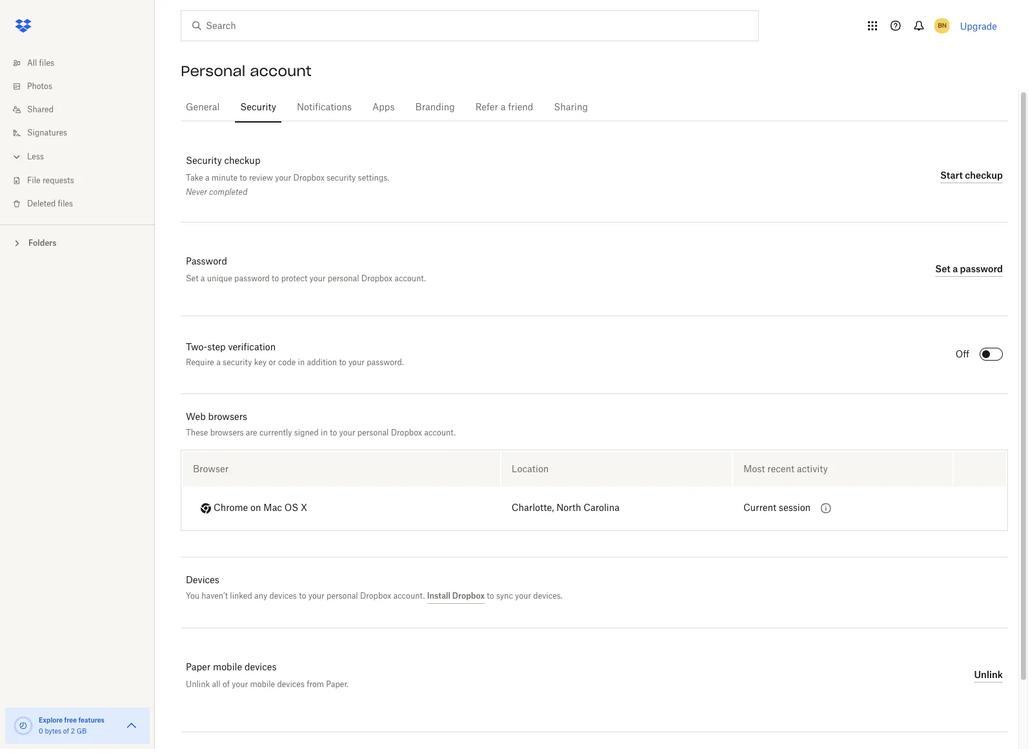 Task type: vqa. For each thing, say whether or not it's contained in the screenshot.
BN
yes



Task type: locate. For each thing, give the bounding box(es) containing it.
os
[[284, 504, 298, 513]]

0 vertical spatial security
[[327, 173, 356, 183]]

shared link
[[10, 98, 155, 121]]

0 horizontal spatial password
[[234, 274, 270, 283]]

less
[[27, 153, 44, 161]]

take
[[186, 173, 203, 183]]

chrome
[[214, 504, 248, 513]]

set a password
[[935, 263, 1003, 274]]

0 horizontal spatial unlink
[[186, 680, 210, 689]]

sync
[[496, 591, 513, 601]]

1 vertical spatial files
[[58, 200, 73, 208]]

to right signed
[[330, 428, 337, 438]]

deleted
[[27, 200, 56, 208]]

unlink button
[[974, 668, 1003, 683]]

security down personal account
[[240, 103, 276, 112]]

1 horizontal spatial unlink
[[974, 669, 1003, 680]]

general
[[186, 103, 220, 112]]

linked
[[230, 591, 252, 601]]

devices up unlink all of your mobile devices from paper.
[[245, 664, 277, 673]]

of
[[223, 680, 230, 689], [63, 729, 69, 735]]

2 vertical spatial personal
[[327, 591, 358, 601]]

review
[[249, 173, 273, 183]]

checkup for security checkup
[[224, 157, 260, 166]]

1 horizontal spatial set
[[935, 263, 951, 274]]

1 vertical spatial account.
[[424, 428, 456, 438]]

security up take
[[186, 157, 222, 166]]

on
[[250, 504, 261, 513]]

your right review
[[275, 173, 291, 183]]

account
[[250, 62, 312, 80]]

in inside the web browsers these browsers are currently signed in to your personal dropbox account.
[[321, 428, 328, 438]]

gb
[[77, 729, 87, 735]]

password
[[960, 263, 1003, 274], [234, 274, 270, 283]]

0 horizontal spatial mobile
[[213, 664, 242, 673]]

a inside set a password button
[[953, 263, 958, 274]]

all files
[[27, 59, 54, 67]]

browsers left are
[[210, 428, 244, 438]]

to right any
[[299, 591, 306, 601]]

security left settings.
[[327, 173, 356, 183]]

to left 'sync' in the left bottom of the page
[[487, 591, 494, 601]]

1 vertical spatial security
[[223, 359, 252, 367]]

in right signed
[[321, 428, 328, 438]]

branding
[[415, 103, 455, 112]]

1 horizontal spatial files
[[58, 200, 73, 208]]

a for friend
[[501, 103, 506, 112]]

branding tab
[[410, 92, 460, 123]]

account.
[[395, 274, 426, 283], [424, 428, 456, 438], [393, 591, 425, 601]]

security down 'verification' on the left top
[[223, 359, 252, 367]]

tab list
[[181, 90, 1008, 123]]

activity
[[797, 463, 828, 474]]

general tab
[[181, 92, 225, 123]]

to left protect
[[272, 274, 279, 283]]

0 horizontal spatial of
[[63, 729, 69, 735]]

your down paper mobile devices
[[232, 680, 248, 689]]

Search text field
[[206, 19, 732, 33]]

personal
[[328, 274, 359, 283], [357, 428, 389, 438], [327, 591, 358, 601]]

checkup inside button
[[965, 169, 1003, 180]]

devices
[[186, 574, 219, 585]]

1 horizontal spatial of
[[223, 680, 230, 689]]

1 horizontal spatial checkup
[[965, 169, 1003, 180]]

your right any
[[308, 591, 324, 601]]

1 vertical spatial browsers
[[210, 428, 244, 438]]

free
[[64, 716, 77, 724]]

your left 'password.'
[[349, 359, 365, 367]]

your right 'sync' in the left bottom of the page
[[515, 591, 531, 601]]

explore
[[39, 716, 63, 724]]

list
[[0, 44, 155, 225]]

unlink
[[974, 669, 1003, 680], [186, 680, 210, 689]]

security inside two-step verification require a security key or code in addition to your password.
[[223, 359, 252, 367]]

mac
[[264, 504, 282, 513]]

checkup
[[224, 157, 260, 166], [965, 169, 1003, 180]]

0 vertical spatial files
[[39, 59, 54, 67]]

start checkup
[[940, 169, 1003, 180]]

devices
[[269, 591, 297, 601], [245, 664, 277, 673], [277, 680, 305, 689]]

0 vertical spatial checkup
[[224, 157, 260, 166]]

0 horizontal spatial set
[[186, 274, 199, 283]]

tab list containing general
[[181, 90, 1008, 123]]

1 vertical spatial security
[[186, 157, 222, 166]]

0 horizontal spatial security
[[186, 157, 222, 166]]

your
[[275, 173, 291, 183], [310, 274, 326, 283], [349, 359, 365, 367], [339, 428, 355, 438], [308, 591, 324, 601], [515, 591, 531, 601], [232, 680, 248, 689]]

devices for unlink
[[277, 680, 305, 689]]

protect
[[281, 274, 307, 283]]

settings.
[[358, 173, 389, 183]]

1 horizontal spatial security
[[240, 103, 276, 112]]

all
[[27, 59, 37, 67]]

a for password
[[953, 263, 958, 274]]

most
[[744, 463, 765, 474]]

your right signed
[[339, 428, 355, 438]]

of left 2
[[63, 729, 69, 735]]

1 vertical spatial devices
[[245, 664, 277, 673]]

from
[[307, 680, 324, 689]]

checkup right start
[[965, 169, 1003, 180]]

0 vertical spatial in
[[298, 359, 305, 367]]

mobile up all
[[213, 664, 242, 673]]

take a minute to review your dropbox security settings. never completed
[[186, 173, 389, 197]]

0 horizontal spatial checkup
[[224, 157, 260, 166]]

files for all files
[[39, 59, 54, 67]]

in right the code
[[298, 359, 305, 367]]

dropbox inside the web browsers these browsers are currently signed in to your personal dropbox account.
[[391, 428, 422, 438]]

north
[[556, 504, 581, 513]]

mobile
[[213, 664, 242, 673], [250, 680, 275, 689]]

a inside refer a friend tab
[[501, 103, 506, 112]]

1 vertical spatial checkup
[[965, 169, 1003, 180]]

photos link
[[10, 75, 155, 98]]

set for set a password
[[935, 263, 951, 274]]

start
[[940, 169, 963, 180]]

a
[[501, 103, 506, 112], [205, 173, 209, 183], [953, 263, 958, 274], [201, 274, 205, 283], [216, 359, 221, 367]]

set inside button
[[935, 263, 951, 274]]

of inside 'explore free features 0 bytes of 2 gb'
[[63, 729, 69, 735]]

0 vertical spatial of
[[223, 680, 230, 689]]

2 vertical spatial account.
[[393, 591, 425, 601]]

browsers
[[208, 411, 247, 422], [210, 428, 244, 438]]

dropbox inside take a minute to review your dropbox security settings. never completed
[[293, 173, 325, 183]]

file requests
[[27, 177, 74, 185]]

of right all
[[223, 680, 230, 689]]

signed
[[294, 428, 319, 438]]

verification
[[228, 343, 276, 352]]

set a password button
[[935, 261, 1003, 277]]

set
[[935, 263, 951, 274], [186, 274, 199, 283]]

1 horizontal spatial in
[[321, 428, 328, 438]]

devices inside devices you haven't linked any devices to your personal dropbox account. install dropbox to sync your devices.
[[269, 591, 297, 601]]

devices left from
[[277, 680, 305, 689]]

a inside take a minute to review your dropbox security settings. never completed
[[205, 173, 209, 183]]

charlotte,
[[512, 504, 554, 513]]

mobile down paper mobile devices
[[250, 680, 275, 689]]

1 vertical spatial mobile
[[250, 680, 275, 689]]

browsers up are
[[208, 411, 247, 422]]

security tab
[[235, 92, 281, 123]]

password inside button
[[960, 263, 1003, 274]]

list containing all files
[[0, 44, 155, 225]]

unlink for unlink all of your mobile devices from paper.
[[186, 680, 210, 689]]

1 vertical spatial personal
[[357, 428, 389, 438]]

0 vertical spatial account.
[[395, 274, 426, 283]]

to left review
[[240, 173, 247, 183]]

in
[[298, 359, 305, 367], [321, 428, 328, 438]]

dropbox
[[293, 173, 325, 183], [361, 274, 392, 283], [391, 428, 422, 438], [360, 591, 391, 601], [452, 591, 485, 601]]

1 vertical spatial in
[[321, 428, 328, 438]]

checkup for start checkup
[[965, 169, 1003, 180]]

or
[[269, 359, 276, 367]]

checkup up the minute
[[224, 157, 260, 166]]

1 vertical spatial of
[[63, 729, 69, 735]]

files right deleted on the left top of the page
[[58, 200, 73, 208]]

personal inside the web browsers these browsers are currently signed in to your personal dropbox account.
[[357, 428, 389, 438]]

location
[[512, 463, 549, 474]]

0 vertical spatial devices
[[269, 591, 297, 601]]

0 horizontal spatial security
[[223, 359, 252, 367]]

a for unique
[[201, 274, 205, 283]]

2 vertical spatial devices
[[277, 680, 305, 689]]

a inside two-step verification require a security key or code in addition to your password.
[[216, 359, 221, 367]]

devices right any
[[269, 591, 297, 601]]

0 horizontal spatial files
[[39, 59, 54, 67]]

1 horizontal spatial security
[[327, 173, 356, 183]]

0 vertical spatial security
[[240, 103, 276, 112]]

to right addition
[[339, 359, 346, 367]]

quota usage element
[[13, 716, 34, 736]]

to inside two-step verification require a security key or code in addition to your password.
[[339, 359, 346, 367]]

a for minute
[[205, 173, 209, 183]]

0 horizontal spatial in
[[298, 359, 305, 367]]

security inside tab
[[240, 103, 276, 112]]

1 horizontal spatial password
[[960, 263, 1003, 274]]

files right the 'all'
[[39, 59, 54, 67]]

current session
[[744, 504, 811, 513]]



Task type: describe. For each thing, give the bounding box(es) containing it.
personal inside devices you haven't linked any devices to your personal dropbox account. install dropbox to sync your devices.
[[327, 591, 358, 601]]

completed
[[209, 187, 247, 197]]

require
[[186, 359, 214, 367]]

devices.
[[533, 591, 563, 601]]

charlotte, north carolina
[[512, 504, 620, 513]]

haven't
[[202, 591, 228, 601]]

bn
[[938, 21, 947, 30]]

paper.
[[326, 680, 348, 689]]

refer a friend tab
[[470, 92, 539, 123]]

signatures link
[[10, 121, 155, 145]]

currently
[[259, 428, 292, 438]]

minute
[[212, 173, 238, 183]]

security for security
[[240, 103, 276, 112]]

your inside two-step verification require a security key or code in addition to your password.
[[349, 359, 365, 367]]

unlink all of your mobile devices from paper.
[[186, 680, 348, 689]]

password.
[[367, 359, 404, 367]]

requests
[[43, 177, 74, 185]]

personal
[[181, 62, 245, 80]]

web
[[186, 411, 206, 422]]

refer
[[476, 103, 498, 112]]

any
[[254, 591, 267, 601]]

are
[[246, 428, 257, 438]]

two-step verification require a security key or code in addition to your password.
[[186, 343, 404, 367]]

your inside the web browsers these browsers are currently signed in to your personal dropbox account.
[[339, 428, 355, 438]]

upgrade
[[960, 20, 997, 31]]

apps
[[372, 103, 395, 112]]

step
[[207, 343, 226, 352]]

bn button
[[932, 15, 952, 36]]

paper
[[186, 664, 211, 673]]

off
[[956, 350, 969, 360]]

devices for devices
[[269, 591, 297, 601]]

0 vertical spatial mobile
[[213, 664, 242, 673]]

security for security checkup
[[186, 157, 222, 166]]

install
[[427, 591, 450, 601]]

password
[[186, 258, 227, 267]]

0 vertical spatial personal
[[328, 274, 359, 283]]

these
[[186, 428, 208, 438]]

account. inside the web browsers these browsers are currently signed in to your personal dropbox account.
[[424, 428, 456, 438]]

in inside two-step verification require a security key or code in addition to your password.
[[298, 359, 305, 367]]

refer a friend
[[476, 103, 533, 112]]

file
[[27, 177, 40, 185]]

notifications tab
[[292, 92, 357, 123]]

two-
[[186, 343, 207, 352]]

0
[[39, 729, 43, 735]]

browser
[[193, 463, 229, 474]]

photos
[[27, 83, 52, 90]]

code
[[278, 359, 296, 367]]

deleted files link
[[10, 192, 155, 216]]

recent
[[768, 463, 795, 474]]

0 vertical spatial browsers
[[208, 411, 247, 422]]

shared
[[27, 106, 54, 114]]

install dropbox link
[[427, 591, 485, 604]]

deleted files
[[27, 200, 73, 208]]

start checkup button
[[940, 168, 1003, 183]]

your right protect
[[310, 274, 326, 283]]

folders
[[28, 238, 57, 248]]

personal account
[[181, 62, 312, 80]]

upgrade link
[[960, 20, 997, 31]]

apps tab
[[367, 92, 400, 123]]

unlink for unlink
[[974, 669, 1003, 680]]

session
[[779, 504, 811, 513]]

chrome on mac os x
[[214, 504, 307, 513]]

to inside take a minute to review your dropbox security settings. never completed
[[240, 173, 247, 183]]

less image
[[10, 150, 23, 163]]

unique
[[207, 274, 232, 283]]

1 horizontal spatial mobile
[[250, 680, 275, 689]]

most recent activity
[[744, 463, 828, 474]]

paper mobile devices
[[186, 664, 277, 673]]

addition
[[307, 359, 337, 367]]

current
[[744, 504, 777, 513]]

set for set a unique password to protect your personal dropbox account.
[[186, 274, 199, 283]]

web browsers these browsers are currently signed in to your personal dropbox account.
[[186, 411, 456, 438]]

folders button
[[0, 233, 155, 252]]

features
[[78, 716, 104, 724]]

2
[[71, 729, 75, 735]]

key
[[254, 359, 267, 367]]

end session element
[[954, 452, 1006, 486]]

friend
[[508, 103, 533, 112]]

never
[[186, 187, 207, 197]]

your inside take a minute to review your dropbox security settings. never completed
[[275, 173, 291, 183]]

all
[[212, 680, 221, 689]]

you
[[186, 591, 199, 601]]

security inside take a minute to review your dropbox security settings. never completed
[[327, 173, 356, 183]]

explore free features 0 bytes of 2 gb
[[39, 716, 104, 735]]

sharing
[[554, 103, 588, 112]]

account. inside devices you haven't linked any devices to your personal dropbox account. install dropbox to sync your devices.
[[393, 591, 425, 601]]

notifications
[[297, 103, 352, 112]]

dropbox image
[[10, 13, 36, 39]]

files for deleted files
[[58, 200, 73, 208]]

all files link
[[10, 52, 155, 75]]

signatures
[[27, 129, 67, 137]]

carolina
[[584, 504, 620, 513]]

devices you haven't linked any devices to your personal dropbox account. install dropbox to sync your devices.
[[186, 574, 563, 601]]

sharing tab
[[549, 92, 593, 123]]

to inside the web browsers these browsers are currently signed in to your personal dropbox account.
[[330, 428, 337, 438]]



